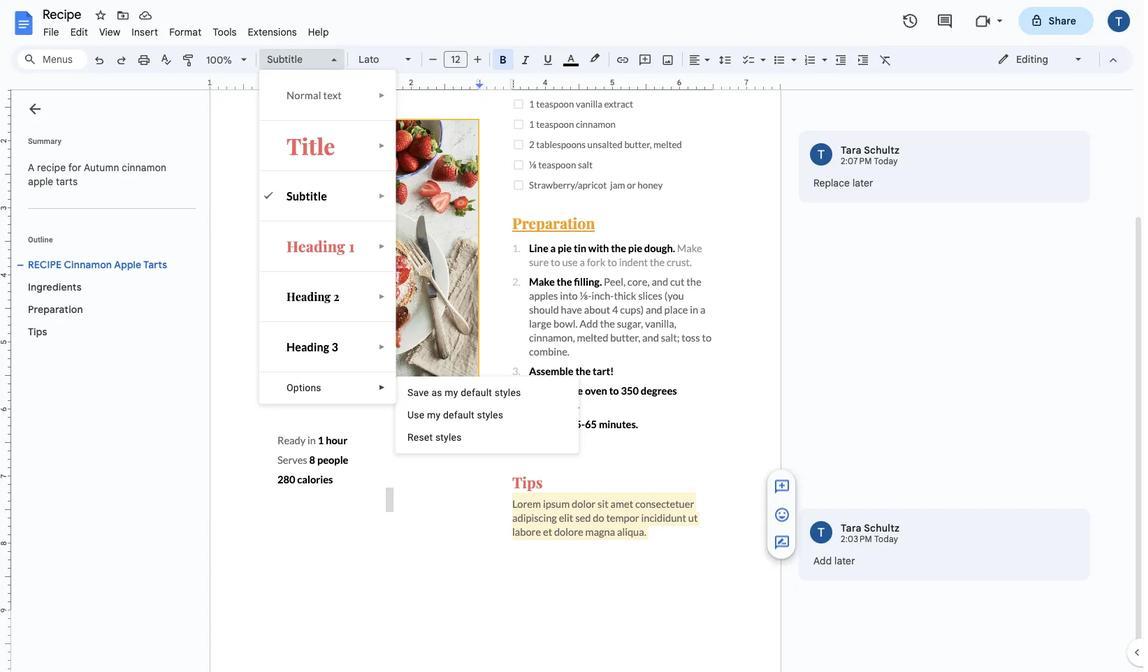 Task type: locate. For each thing, give the bounding box(es) containing it.
0 horizontal spatial my
[[427, 409, 441, 421]]

heading up "heading 2"
[[287, 236, 346, 256]]

1 horizontal spatial 1
[[349, 236, 355, 256]]

use my default styles u element
[[408, 409, 508, 421]]

cinnamon
[[64, 259, 112, 271]]

bottom margin image
[[0, 607, 10, 673]]

1 vertical spatial subtitle
[[287, 189, 327, 203]]

0 vertical spatial later
[[853, 177, 874, 189]]

today inside tara schultz 2:03 pm today
[[875, 535, 899, 545]]

as
[[432, 387, 442, 399]]

2 heading from the top
[[287, 289, 331, 304]]

default up use my default styles u element at left bottom
[[461, 387, 492, 399]]

1 schultz from the top
[[864, 144, 900, 156]]

1 vertical spatial size image
[[774, 507, 791, 524]]

document outline element
[[11, 90, 201, 673]]

menu containing s
[[396, 377, 579, 454]]

2 today from the top
[[875, 535, 899, 545]]

extensions menu item
[[242, 24, 303, 40]]

1
[[207, 78, 212, 87], [349, 236, 355, 256]]

replace later
[[814, 177, 874, 189]]

r eset styles
[[408, 432, 462, 443]]

add
[[814, 555, 832, 567]]

0 vertical spatial tara
[[841, 144, 862, 156]]

later
[[853, 177, 874, 189], [835, 555, 856, 567]]

heading
[[287, 236, 346, 256], [287, 289, 331, 304], [287, 340, 330, 354]]

insert
[[132, 26, 158, 38]]

1 heading from the top
[[287, 236, 346, 256]]

1 horizontal spatial my
[[445, 387, 458, 399]]

add later
[[814, 555, 856, 567]]

later right add
[[835, 555, 856, 567]]

later down 2:07 pm in the right of the page
[[853, 177, 874, 189]]

2:03 pm
[[841, 535, 873, 545]]

1 inside title list box
[[349, 236, 355, 256]]

view menu item
[[94, 24, 126, 40]]

3 heading from the top
[[287, 340, 330, 354]]

tara for add
[[841, 522, 862, 535]]

1 tara from the top
[[841, 144, 862, 156]]

styles down u se my default styles
[[436, 432, 462, 443]]

today inside the tara schultz 2:07 pm today
[[874, 156, 898, 167]]

schultz inside tara schultz 2:03 pm today
[[864, 522, 900, 535]]

a recipe for autumn cinnamon apple tarts
[[28, 162, 169, 188]]

schultz inside the tara schultz 2:07 pm today
[[864, 144, 900, 156]]

title list box
[[259, 70, 396, 404]]

view
[[99, 26, 120, 38]]

0 vertical spatial my
[[445, 387, 458, 399]]

tara for replace
[[841, 144, 862, 156]]

1 vertical spatial schultz
[[864, 522, 900, 535]]

my right se
[[427, 409, 441, 421]]

1 vertical spatial heading
[[287, 289, 331, 304]]

►
[[379, 91, 386, 99], [379, 142, 386, 150], [379, 192, 386, 200], [379, 242, 386, 250], [379, 293, 386, 301], [379, 343, 386, 351], [379, 384, 386, 392]]

menu bar inside menu bar banner
[[38, 18, 335, 41]]

replace
[[814, 177, 850, 189]]

u
[[408, 409, 414, 421]]

apple
[[114, 259, 142, 271]]

share button
[[1019, 7, 1094, 35]]

default down s ave as my default styles
[[443, 409, 475, 421]]

tips
[[28, 326, 47, 338]]

subtitle down the title
[[287, 189, 327, 203]]

3 ► from the top
[[379, 192, 386, 200]]

heading left 3
[[287, 340, 330, 354]]

heading for heading 2
[[287, 289, 331, 304]]

lato
[[359, 53, 379, 65]]

2 vertical spatial heading
[[287, 340, 330, 354]]

1 vertical spatial 1
[[349, 236, 355, 256]]

edit menu item
[[65, 24, 94, 40]]

0 vertical spatial 1
[[207, 78, 212, 87]]

heading 3
[[287, 340, 338, 354]]

right margin image
[[710, 79, 780, 90]]

2 schultz from the top
[[864, 522, 900, 535]]

tarts
[[56, 176, 78, 188]]

tara inside tara schultz 2:03 pm today
[[841, 522, 862, 535]]

tara inside the tara schultz 2:07 pm today
[[841, 144, 862, 156]]

schultz
[[864, 144, 900, 156], [864, 522, 900, 535]]

extensions
[[248, 26, 297, 38]]

1 vertical spatial my
[[427, 409, 441, 421]]

2 vertical spatial size image
[[774, 535, 791, 552]]

Font size field
[[444, 51, 473, 69]]

0 vertical spatial heading
[[287, 236, 346, 256]]

menu bar
[[38, 18, 335, 41]]

tara schultz 2:07 pm today
[[841, 144, 900, 167]]

my
[[445, 387, 458, 399], [427, 409, 441, 421]]

checklist menu image
[[757, 50, 766, 55]]

menu
[[396, 377, 579, 454]]

my right as
[[445, 387, 458, 399]]

today for add later
[[875, 535, 899, 545]]

0 vertical spatial schultz
[[864, 144, 900, 156]]

u se my default styles
[[408, 409, 504, 421]]

1 vertical spatial tara
[[841, 522, 862, 535]]

2 tara from the top
[[841, 522, 862, 535]]

0 vertical spatial subtitle
[[267, 53, 303, 65]]

today
[[874, 156, 898, 167], [875, 535, 899, 545]]

tara right tara schultz image
[[841, 144, 862, 156]]

s
[[408, 387, 414, 399]]

styles down save as my default styles s element
[[477, 409, 504, 421]]

format
[[169, 26, 202, 38]]

menu inside title "application"
[[396, 377, 579, 454]]

editing
[[1017, 53, 1049, 65]]

schultz right tara schultz icon
[[864, 522, 900, 535]]

1 vertical spatial styles
[[477, 409, 504, 421]]

subtitle
[[267, 53, 303, 65], [287, 189, 327, 203]]

later for replace later
[[853, 177, 874, 189]]

heading left 2
[[287, 289, 331, 304]]

menu bar containing file
[[38, 18, 335, 41]]

tools
[[213, 26, 237, 38]]

Rename text field
[[38, 6, 90, 22]]

autumn
[[84, 162, 119, 174]]

1 vertical spatial today
[[875, 535, 899, 545]]

today for replace later
[[874, 156, 898, 167]]

tara
[[841, 144, 862, 156], [841, 522, 862, 535]]

today right 2:07 pm in the right of the page
[[874, 156, 898, 167]]

ptions
[[294, 382, 322, 394]]

insert menu item
[[126, 24, 164, 40]]

subtitle inside option
[[267, 53, 303, 65]]

reset styles r element
[[408, 432, 466, 443]]

left margin image
[[210, 79, 281, 90]]

2 size image from the top
[[774, 507, 791, 524]]

size image
[[774, 479, 791, 496], [774, 507, 791, 524], [774, 535, 791, 552]]

r
[[408, 432, 414, 443]]

styles
[[495, 387, 521, 399], [477, 409, 504, 421], [436, 432, 462, 443]]

cinnamon
[[122, 162, 166, 174]]

normal
[[287, 89, 321, 101]]

7 ► from the top
[[379, 384, 386, 392]]

1 today from the top
[[874, 156, 898, 167]]

text
[[324, 89, 342, 101]]

Zoom field
[[201, 50, 253, 71]]

ingredients
[[28, 281, 82, 293]]

subtitle option
[[267, 50, 323, 69]]

se
[[414, 409, 425, 421]]

0 vertical spatial today
[[874, 156, 898, 167]]

styles up use my default styles u element at left bottom
[[495, 387, 521, 399]]

0 vertical spatial size image
[[774, 479, 791, 496]]

summary heading
[[28, 136, 61, 147]]

2:07 pm
[[841, 156, 872, 167]]

subtitle inside title list box
[[287, 189, 327, 203]]

today right 2:03 pm
[[875, 535, 899, 545]]

tara right tara schultz icon
[[841, 522, 862, 535]]

2 ► from the top
[[379, 142, 386, 150]]

1 vertical spatial later
[[835, 555, 856, 567]]

default
[[461, 387, 492, 399], [443, 409, 475, 421]]

schultz up replace later
[[864, 144, 900, 156]]

subtitle down extensions menu item at top
[[267, 53, 303, 65]]

4 ► from the top
[[379, 242, 386, 250]]



Task type: vqa. For each thing, say whether or not it's contained in the screenshot.
2nd schultz from the bottom of the Title application
yes



Task type: describe. For each thing, give the bounding box(es) containing it.
eset
[[414, 432, 433, 443]]

0 vertical spatial styles
[[495, 387, 521, 399]]

file menu item
[[38, 24, 65, 40]]

main toolbar
[[87, 0, 897, 543]]

ave
[[414, 387, 429, 399]]

mode and view toolbar
[[987, 45, 1125, 73]]

recipe cinnamon apple tarts
[[28, 259, 167, 271]]

save as my default styles s element
[[408, 387, 525, 399]]

format menu item
[[164, 24, 207, 40]]

3
[[332, 340, 338, 354]]

2
[[334, 289, 340, 304]]

apple
[[28, 176, 53, 188]]

share
[[1049, 15, 1077, 27]]

1 vertical spatial default
[[443, 409, 475, 421]]

6 ► from the top
[[379, 343, 386, 351]]

heading for heading 3
[[287, 340, 330, 354]]

line & paragraph spacing image
[[718, 50, 734, 69]]

later for add later
[[835, 555, 856, 567]]

preparation
[[28, 303, 83, 316]]

title
[[287, 131, 335, 160]]

highlight color image
[[587, 50, 603, 66]]

Zoom text field
[[203, 50, 236, 70]]

options o element
[[287, 382, 326, 394]]

2 vertical spatial styles
[[436, 432, 462, 443]]

schultz for replace later
[[864, 144, 900, 156]]

numbered list menu image
[[819, 50, 828, 55]]

o ptions
[[287, 382, 322, 394]]

insert image image
[[660, 50, 677, 69]]

Star checkbox
[[91, 6, 110, 25]]

tara schultz 2:03 pm today
[[841, 522, 900, 545]]

recipe
[[37, 162, 66, 174]]

outline heading
[[11, 234, 201, 254]]

summary element
[[21, 154, 196, 196]]

help
[[308, 26, 329, 38]]

a
[[28, 162, 34, 174]]

tara schultz image
[[810, 522, 833, 544]]

help menu item
[[303, 24, 335, 40]]

3 size image from the top
[[774, 535, 791, 552]]

edit
[[70, 26, 88, 38]]

0 vertical spatial default
[[461, 387, 492, 399]]

tarts
[[144, 259, 167, 271]]

1 size image from the top
[[774, 479, 791, 496]]

1 ► from the top
[[379, 91, 386, 99]]

title application
[[0, 0, 1145, 673]]

heading for heading 1
[[287, 236, 346, 256]]

menu bar banner
[[0, 0, 1145, 673]]

normal text
[[287, 89, 342, 101]]

heading 2
[[287, 289, 340, 304]]

5 ► from the top
[[379, 293, 386, 301]]

Menus field
[[17, 50, 87, 69]]

tara schultz image
[[810, 143, 833, 166]]

schultz for add later
[[864, 522, 900, 535]]

tools menu item
[[207, 24, 242, 40]]

outline
[[28, 235, 53, 244]]

recipe
[[28, 259, 62, 271]]

file
[[43, 26, 59, 38]]

summary
[[28, 137, 61, 145]]

editing button
[[988, 49, 1094, 70]]

for
[[68, 162, 82, 174]]

s ave as my default styles
[[408, 387, 521, 399]]

o
[[287, 382, 294, 394]]

heading 1
[[287, 236, 355, 256]]

Font size text field
[[445, 51, 467, 68]]

0 horizontal spatial 1
[[207, 78, 212, 87]]

font list. lato selected. option
[[359, 50, 397, 69]]

text color image
[[564, 50, 579, 66]]

bulleted list menu image
[[788, 50, 797, 55]]



